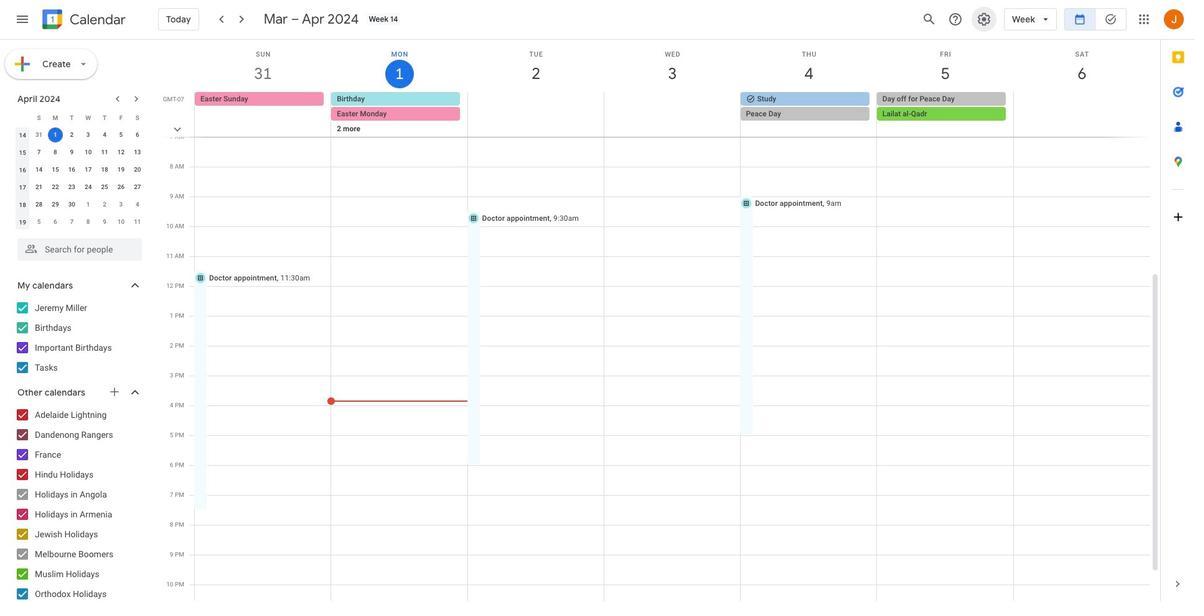 Task type: locate. For each thing, give the bounding box(es) containing it.
row group inside the april 2024 grid
[[14, 126, 146, 231]]

may 11 element
[[130, 215, 145, 230]]

3 element
[[81, 128, 96, 143]]

26 element
[[114, 180, 128, 195]]

12 element
[[114, 145, 128, 160]]

grid
[[159, 40, 1160, 603]]

heading
[[67, 12, 126, 27]]

23 element
[[64, 180, 79, 195]]

tab list
[[1161, 40, 1195, 567]]

march 31 element
[[31, 128, 46, 143]]

column header
[[14, 109, 31, 126]]

None search field
[[0, 233, 154, 261]]

4 element
[[97, 128, 112, 143]]

main drawer image
[[15, 12, 30, 27]]

14 element
[[31, 162, 46, 177]]

row
[[189, 92, 1160, 152], [14, 109, 146, 126], [14, 126, 146, 144], [14, 144, 146, 161], [14, 161, 146, 179], [14, 179, 146, 196], [14, 196, 146, 214], [14, 214, 146, 231]]

18 element
[[97, 162, 112, 177]]

may 7 element
[[64, 215, 79, 230]]

24 element
[[81, 180, 96, 195]]

may 9 element
[[97, 215, 112, 230]]

17 element
[[81, 162, 96, 177]]

may 6 element
[[48, 215, 63, 230]]

row group
[[14, 126, 146, 231]]

my calendars list
[[2, 298, 154, 378]]

15 element
[[48, 162, 63, 177]]

cell
[[331, 92, 468, 152], [468, 92, 604, 152], [604, 92, 740, 152], [740, 92, 877, 152], [877, 92, 1013, 152], [1013, 92, 1150, 152], [47, 126, 64, 144]]

5 element
[[114, 128, 128, 143]]

28 element
[[31, 197, 46, 212]]

other calendars list
[[2, 405, 154, 603]]

1, today element
[[48, 128, 63, 143]]

may 5 element
[[31, 215, 46, 230]]

13 element
[[130, 145, 145, 160]]

30 element
[[64, 197, 79, 212]]

may 4 element
[[130, 197, 145, 212]]



Task type: vqa. For each thing, say whether or not it's contained in the screenshot.
'row group' in April 2024 grid
yes



Task type: describe. For each thing, give the bounding box(es) containing it.
6 element
[[130, 128, 145, 143]]

27 element
[[130, 180, 145, 195]]

16 element
[[64, 162, 79, 177]]

april 2024 grid
[[12, 109, 146, 231]]

19 element
[[114, 162, 128, 177]]

20 element
[[130, 162, 145, 177]]

Search for people text field
[[25, 238, 134, 261]]

11 element
[[97, 145, 112, 160]]

may 3 element
[[114, 197, 128, 212]]

7 element
[[31, 145, 46, 160]]

add other calendars image
[[108, 386, 121, 398]]

settings menu image
[[977, 12, 992, 27]]

may 1 element
[[81, 197, 96, 212]]

9 element
[[64, 145, 79, 160]]

column header inside the april 2024 grid
[[14, 109, 31, 126]]

10 element
[[81, 145, 96, 160]]

calendar element
[[40, 7, 126, 34]]

may 10 element
[[114, 215, 128, 230]]

25 element
[[97, 180, 112, 195]]

heading inside calendar element
[[67, 12, 126, 27]]

22 element
[[48, 180, 63, 195]]

cell inside row group
[[47, 126, 64, 144]]

8 element
[[48, 145, 63, 160]]

21 element
[[31, 180, 46, 195]]

may 8 element
[[81, 215, 96, 230]]

may 2 element
[[97, 197, 112, 212]]

29 element
[[48, 197, 63, 212]]

2 element
[[64, 128, 79, 143]]



